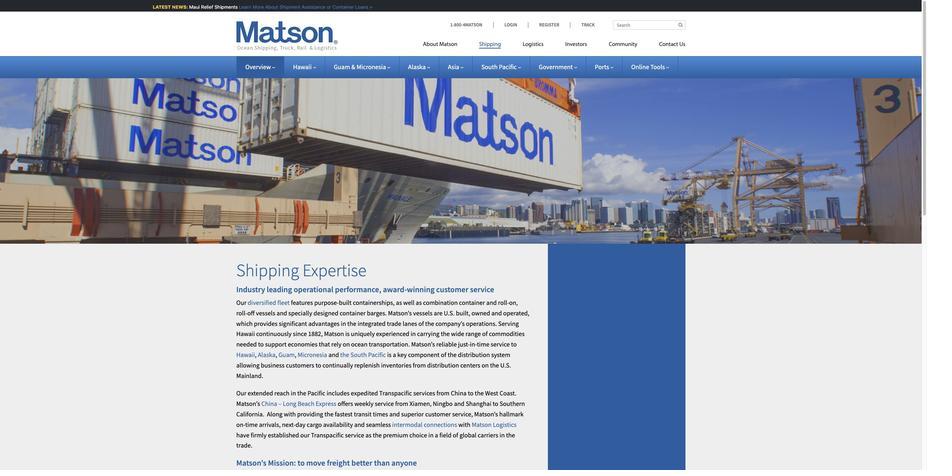 Task type: describe. For each thing, give the bounding box(es) containing it.
designed
[[314, 309, 339, 317]]

track
[[582, 22, 595, 28]]

2 vertical spatial hawaii
[[237, 351, 255, 359]]

matson inside the top menu navigation
[[440, 42, 458, 47]]

reach
[[275, 389, 290, 398]]

investors
[[566, 42, 588, 47]]

guam link
[[279, 351, 295, 359]]

on inside is a key component of the distribution system allowing business customers to continually replenish inventories from distribution centers on the u.s. mainland.
[[482, 361, 489, 370]]

and up serving
[[492, 309, 502, 317]]

service up owned
[[470, 284, 495, 295]]

ports
[[595, 63, 610, 71]]

containerships,
[[353, 299, 395, 307]]

to inside the offers weekly service from xiamen, ningbo and shanghai to southern california.  along with providing the fastest transit times and superior customer service, matson's hallmark on-time arrivals, next-day cargo availability and seamless
[[493, 400, 499, 408]]

matson inside 'features purpose-built containerships, as well as combination container and roll-on, roll-off vessels and specially designed container barges. matson's vessels are u.s. built, owned and operated, which provides significant advantages in the integrated trade lanes of the company's operations. serving hawaii continuously since 1882, matson is uniquely experienced in carrying the wide range of commodities needed to support economies that rely on ocean transportation. matson's reliable just-in-time service to hawaii , alaska , guam , micronesia and the south pacific'
[[324, 330, 344, 338]]

community link
[[598, 38, 649, 53]]

operational
[[294, 284, 334, 295]]

service,
[[453, 410, 473, 419]]

1 vertical spatial container
[[340, 309, 366, 317]]

in-
[[470, 340, 477, 349]]

ports link
[[595, 63, 614, 71]]

west
[[486, 389, 499, 398]]

learn more about shipment assistance or container loans > link
[[238, 4, 371, 10]]

rely
[[332, 340, 342, 349]]

china – long beach express link
[[262, 400, 337, 408]]

barges.
[[367, 309, 387, 317]]

1 horizontal spatial alaska
[[409, 63, 426, 71]]

and right times
[[390, 410, 400, 419]]

global
[[460, 431, 477, 440]]

just-
[[459, 340, 470, 349]]

micronesia inside 'features purpose-built containerships, as well as combination container and roll-on, roll-off vessels and specially designed container barges. matson's vessels are u.s. built, owned and operated, which provides significant advantages in the integrated trade lanes of the company's operations. serving hawaii continuously since 1882, matson is uniquely experienced in carrying the wide range of commodities needed to support economies that rely on ocean transportation. matson's reliable just-in-time service to hawaii , alaska , guam , micronesia and the south pacific'
[[298, 351, 327, 359]]

providing
[[297, 410, 323, 419]]

and up owned
[[487, 299, 497, 307]]

1 horizontal spatial as
[[396, 299, 402, 307]]

1 vertical spatial roll-
[[237, 309, 248, 317]]

leading
[[267, 284, 292, 295]]

transpacific inside our extended reach in the pacific includes expedited transpacific services from china to the west coast. matson's
[[380, 389, 412, 398]]

carrying
[[417, 330, 440, 338]]

california.
[[237, 410, 265, 419]]

to inside is a key component of the distribution system allowing business customers to continually replenish inventories from distribution centers on the u.s. mainland.
[[316, 361, 322, 370]]

commodities
[[489, 330, 525, 338]]

in down matson logistics link
[[500, 431, 505, 440]]

1882,
[[308, 330, 323, 338]]

company's
[[436, 320, 465, 328]]

combination
[[423, 299, 458, 307]]

to inside our extended reach in the pacific includes expedited transpacific services from china to the west coast. matson's
[[468, 389, 474, 398]]

award-
[[383, 284, 407, 295]]

firmly
[[251, 431, 267, 440]]

of inside intermodal connections with matson logistics have firmly established our transpacific service as the premium choice in a field of global carriers in the trade.
[[453, 431, 459, 440]]

u.s. inside 'features purpose-built containerships, as well as combination container and roll-on, roll-off vessels and specially designed container barges. matson's vessels are u.s. built, owned and operated, which provides significant advantages in the integrated trade lanes of the company's operations. serving hawaii continuously since 1882, matson is uniquely experienced in carrying the wide range of commodities needed to support economies that rely on ocean transportation. matson's reliable just-in-time service to hawaii , alaska , guam , micronesia and the south pacific'
[[444, 309, 455, 317]]

offers weekly service from xiamen, ningbo and shanghai to southern california.  along with providing the fastest transit times and superior customer service, matson's hallmark on-time arrivals, next-day cargo availability and seamless
[[237, 400, 525, 429]]

shipping for shipping expertise
[[237, 260, 299, 281]]

freight
[[327, 458, 350, 468]]

in right advantages
[[341, 320, 346, 328]]

operated,
[[504, 309, 530, 317]]

times
[[373, 410, 388, 419]]

business
[[261, 361, 285, 370]]

ocean
[[351, 340, 368, 349]]

maui
[[188, 4, 198, 10]]

next-
[[282, 421, 296, 429]]

industry leading operational performance, award-winning customer service
[[237, 284, 495, 295]]

1-800-4matson link
[[451, 22, 494, 28]]

the up shanghai
[[475, 389, 484, 398]]

intermodal connections with matson logistics have firmly established our transpacific service as the premium choice in a field of global carriers in the trade.
[[237, 421, 517, 450]]

shipping link
[[469, 38, 512, 53]]

0 vertical spatial south
[[482, 63, 498, 71]]

move
[[307, 458, 326, 468]]

government
[[539, 63, 573, 71]]

a inside is a key component of the distribution system allowing business customers to continually replenish inventories from distribution centers on the u.s. mainland.
[[393, 351, 396, 359]]

community
[[609, 42, 638, 47]]

of down operations.
[[483, 330, 488, 338]]

the inside the offers weekly service from xiamen, ningbo and shanghai to southern california.  along with providing the fastest transit times and superior customer service, matson's hallmark on-time arrivals, next-day cargo availability and seamless
[[325, 410, 334, 419]]

specially
[[289, 309, 312, 317]]

mission:
[[268, 458, 296, 468]]

blue matson logo with ocean, shipping, truck, rail and logistics written beneath it. image
[[237, 21, 338, 51]]

uniquely
[[351, 330, 375, 338]]

integrated
[[358, 320, 386, 328]]

xiamen,
[[410, 400, 432, 408]]

range
[[466, 330, 481, 338]]

matson logistics link
[[472, 421, 517, 429]]

matson's down trade.
[[237, 458, 267, 468]]

long
[[283, 400, 297, 408]]

top menu navigation
[[423, 38, 686, 53]]

fleet
[[278, 299, 290, 307]]

component
[[408, 351, 440, 359]]

from inside is a key component of the distribution system allowing business customers to continually replenish inventories from distribution centers on the u.s. mainland.
[[413, 361, 426, 370]]

0 vertical spatial container
[[459, 299, 485, 307]]

pacific inside our extended reach in the pacific includes expedited transpacific services from china to the west coast. matson's
[[308, 389, 326, 398]]

of inside is a key component of the distribution system allowing business customers to continually replenish inventories from distribution centers on the u.s. mainland.
[[441, 351, 447, 359]]

in inside our extended reach in the pacific includes expedited transpacific services from china to the west coast. matson's
[[291, 389, 296, 398]]

0 vertical spatial about
[[264, 4, 277, 10]]

1 vertical spatial alaska link
[[258, 351, 276, 359]]

wide
[[451, 330, 465, 338]]

since
[[293, 330, 307, 338]]

login
[[505, 22, 518, 28]]

transit
[[354, 410, 372, 419]]

track link
[[571, 22, 595, 28]]

matson's mission: to move freight better than anyone
[[237, 458, 417, 468]]

banner image
[[0, 67, 922, 244]]

micronesia link
[[298, 351, 327, 359]]

0 vertical spatial pacific
[[499, 63, 517, 71]]

allowing
[[237, 361, 260, 370]]

our for our extended reach in the pacific includes expedited transpacific services from china to the west coast. matson's
[[237, 389, 247, 398]]

centers
[[461, 361, 481, 370]]

shanghai
[[466, 400, 492, 408]]

intermodal connections link
[[393, 421, 458, 429]]

Search search field
[[613, 20, 686, 30]]

ningbo
[[433, 400, 453, 408]]

from inside our extended reach in the pacific includes expedited transpacific services from china to the west coast. matson's
[[437, 389, 450, 398]]

>
[[368, 4, 371, 10]]

intermodal
[[393, 421, 423, 429]]

3 , from the left
[[295, 351, 297, 359]]

matson's up trade
[[388, 309, 412, 317]]

asia
[[448, 63, 460, 71]]

than
[[374, 458, 390, 468]]

experienced
[[376, 330, 410, 338]]

&
[[352, 63, 356, 71]]

connections
[[424, 421, 458, 429]]

1 horizontal spatial micronesia
[[357, 63, 386, 71]]

1 vertical spatial distribution
[[428, 361, 459, 370]]

matson inside intermodal connections with matson logistics have firmly established our transpacific service as the premium choice in a field of global carriers in the trade.
[[472, 421, 492, 429]]

inventories
[[381, 361, 412, 370]]

logistics link
[[512, 38, 555, 53]]

extended
[[248, 389, 273, 398]]

service inside 'features purpose-built containerships, as well as combination container and roll-on, roll-off vessels and specially designed container barges. matson's vessels are u.s. built, owned and operated, which provides significant advantages in the integrated trade lanes of the company's operations. serving hawaii continuously since 1882, matson is uniquely experienced in carrying the wide range of commodities needed to support economies that rely on ocean transportation. matson's reliable just-in-time service to hawaii , alaska , guam , micronesia and the south pacific'
[[491, 340, 510, 349]]

performance,
[[335, 284, 382, 295]]

the down matson logistics link
[[507, 431, 516, 440]]

customer inside the offers weekly service from xiamen, ningbo and shanghai to southern california.  along with providing the fastest transit times and superior customer service, matson's hallmark on-time arrivals, next-day cargo availability and seamless
[[426, 410, 451, 419]]

of right lanes
[[419, 320, 424, 328]]

superior
[[401, 410, 424, 419]]

government link
[[539, 63, 578, 71]]

the down seamless
[[373, 431, 382, 440]]

0 vertical spatial hawaii link
[[293, 63, 316, 71]]

expertise
[[303, 260, 367, 281]]

time inside the offers weekly service from xiamen, ningbo and shanghai to southern california.  along with providing the fastest transit times and superior customer service, matson's hallmark on-time arrivals, next-day cargo availability and seamless
[[245, 421, 258, 429]]

the up 'china – long beach express' at the left bottom of page
[[298, 389, 307, 398]]

guam inside 'features purpose-built containerships, as well as combination container and roll-on, roll-off vessels and specially designed container barges. matson's vessels are u.s. built, owned and operated, which provides significant advantages in the integrated trade lanes of the company's operations. serving hawaii continuously since 1882, matson is uniquely experienced in carrying the wide range of commodities needed to support economies that rely on ocean transportation. matson's reliable just-in-time service to hawaii , alaska , guam , micronesia and the south pacific'
[[279, 351, 295, 359]]

login link
[[494, 22, 529, 28]]

the down reliable
[[448, 351, 457, 359]]



Task type: vqa. For each thing, say whether or not it's contained in the screenshot.
DRIVE
no



Task type: locate. For each thing, give the bounding box(es) containing it.
1 , from the left
[[255, 351, 257, 359]]

1 vertical spatial south
[[351, 351, 367, 359]]

0 horizontal spatial vessels
[[256, 309, 276, 317]]

is down transportation.
[[388, 351, 392, 359]]

the down the 'system' on the right bottom of page
[[490, 361, 499, 370]]

1 vertical spatial logistics
[[493, 421, 517, 429]]

–
[[279, 400, 282, 408]]

matson up rely
[[324, 330, 344, 338]]

time inside 'features purpose-built containerships, as well as combination container and roll-on, roll-off vessels and specially designed container barges. matson's vessels are u.s. built, owned and operated, which provides significant advantages in the integrated trade lanes of the company's operations. serving hawaii continuously since 1882, matson is uniquely experienced in carrying the wide range of commodities needed to support economies that rely on ocean transportation. matson's reliable just-in-time service to hawaii , alaska , guam , micronesia and the south pacific'
[[477, 340, 490, 349]]

container down built
[[340, 309, 366, 317]]

online
[[632, 63, 650, 71]]

south down shipping link
[[482, 63, 498, 71]]

0 horizontal spatial south
[[351, 351, 367, 359]]

the down express
[[325, 410, 334, 419]]

0 vertical spatial china
[[451, 389, 467, 398]]

on right the centers
[[482, 361, 489, 370]]

0 horizontal spatial is
[[346, 330, 350, 338]]

time down california.
[[245, 421, 258, 429]]

1 horizontal spatial alaska link
[[409, 63, 431, 71]]

hawaii down needed
[[237, 351, 255, 359]]

transportation.
[[369, 340, 410, 349]]

continually
[[323, 361, 353, 370]]

advantages
[[309, 320, 340, 328]]

with down service,
[[459, 421, 471, 429]]

and down fleet
[[277, 309, 287, 317]]

serving
[[499, 320, 519, 328]]

our down 'industry'
[[237, 299, 247, 307]]

1 vertical spatial u.s.
[[501, 361, 512, 370]]

overview link
[[246, 63, 276, 71]]

as right well
[[416, 299, 422, 307]]

from up the ningbo
[[437, 389, 450, 398]]

micronesia right &
[[357, 63, 386, 71]]

matson down 1-
[[440, 42, 458, 47]]

matson's inside the offers weekly service from xiamen, ningbo and shanghai to southern california.  along with providing the fastest transit times and superior customer service, matson's hallmark on-time arrivals, next-day cargo availability and seamless
[[475, 410, 498, 419]]

logistics down register link on the top
[[523, 42, 544, 47]]

south pacific
[[482, 63, 517, 71]]

1 vertical spatial from
[[437, 389, 450, 398]]

availability
[[323, 421, 353, 429]]

1 vertical spatial pacific
[[368, 351, 386, 359]]

hawaii link down blue matson logo with ocean, shipping, truck, rail and logistics written beneath it. in the left top of the page
[[293, 63, 316, 71]]

shipment
[[278, 4, 299, 10]]

roll- up operated, at the bottom right of the page
[[499, 299, 510, 307]]

relief
[[199, 4, 212, 10]]

diversified fleet link
[[248, 299, 290, 307]]

1 horizontal spatial u.s.
[[501, 361, 512, 370]]

to up shanghai
[[468, 389, 474, 398]]

to left move on the bottom
[[298, 458, 305, 468]]

1 vertical spatial alaska
[[258, 351, 276, 359]]

1 vertical spatial matson
[[324, 330, 344, 338]]

1 vertical spatial time
[[245, 421, 258, 429]]

hawaii down blue matson logo with ocean, shipping, truck, rail and logistics written beneath it. in the left top of the page
[[293, 63, 312, 71]]

0 vertical spatial matson
[[440, 42, 458, 47]]

overview
[[246, 63, 271, 71]]

guam left &
[[334, 63, 350, 71]]

and up service,
[[454, 400, 465, 408]]

logistics down hallmark
[[493, 421, 517, 429]]

about inside the top menu navigation
[[423, 42, 439, 47]]

0 vertical spatial shipping
[[480, 42, 501, 47]]

1 horizontal spatial pacific
[[368, 351, 386, 359]]

micronesia down economies
[[298, 351, 327, 359]]

provides
[[254, 320, 278, 328]]

china inside our extended reach in the pacific includes expedited transpacific services from china to the west coast. matson's
[[451, 389, 467, 398]]

transpacific down the availability
[[311, 431, 344, 440]]

1 horizontal spatial vessels
[[414, 309, 433, 317]]

contact
[[660, 42, 679, 47]]

to down micronesia link
[[316, 361, 322, 370]]

the up continually
[[341, 351, 350, 359]]

service inside intermodal connections with matson logistics have firmly established our transpacific service as the premium choice in a field of global carriers in the trade.
[[345, 431, 364, 440]]

0 vertical spatial u.s.
[[444, 309, 455, 317]]

1-
[[451, 22, 455, 28]]

,
[[255, 351, 257, 359], [276, 351, 277, 359], [295, 351, 297, 359]]

south inside 'features purpose-built containerships, as well as combination container and roll-on, roll-off vessels and specially designed container barges. matson's vessels are u.s. built, owned and operated, which provides significant advantages in the integrated trade lanes of the company's operations. serving hawaii continuously since 1882, matson is uniquely experienced in carrying the wide range of commodities needed to support economies that rely on ocean transportation. matson's reliable just-in-time service to hawaii , alaska , guam , micronesia and the south pacific'
[[351, 351, 367, 359]]

1 horizontal spatial matson
[[440, 42, 458, 47]]

0 vertical spatial is
[[346, 330, 350, 338]]

offers
[[338, 400, 353, 408]]

is inside is a key component of the distribution system allowing business customers to continually replenish inventories from distribution centers on the u.s. mainland.
[[388, 351, 392, 359]]

trade
[[387, 320, 402, 328]]

0 horizontal spatial hawaii link
[[237, 351, 255, 359]]

alaska inside 'features purpose-built containerships, as well as combination container and roll-on, roll-off vessels and specially designed container barges. matson's vessels are u.s. built, owned and operated, which provides significant advantages in the integrated trade lanes of the company's operations. serving hawaii continuously since 1882, matson is uniquely experienced in carrying the wide range of commodities needed to support economies that rely on ocean transportation. matson's reliable just-in-time service to hawaii , alaska , guam , micronesia and the south pacific'
[[258, 351, 276, 359]]

matson's up component
[[412, 340, 435, 349]]

0 vertical spatial guam
[[334, 63, 350, 71]]

our diversified fleet
[[237, 299, 290, 307]]

diversified
[[248, 299, 276, 307]]

southern
[[500, 400, 525, 408]]

matson's up california.
[[237, 400, 260, 408]]

of down reliable
[[441, 351, 447, 359]]

0 horizontal spatial on
[[343, 340, 350, 349]]

None search field
[[613, 20, 686, 30]]

the up carrying
[[426, 320, 435, 328]]

1 horizontal spatial south
[[482, 63, 498, 71]]

0 vertical spatial customer
[[437, 284, 469, 295]]

0 horizontal spatial alaska link
[[258, 351, 276, 359]]

0 horizontal spatial transpacific
[[311, 431, 344, 440]]

features
[[291, 299, 313, 307]]

matson up carriers
[[472, 421, 492, 429]]

search image
[[679, 22, 683, 27]]

1 horizontal spatial with
[[459, 421, 471, 429]]

0 vertical spatial distribution
[[458, 351, 490, 359]]

china left –
[[262, 400, 277, 408]]

2 , from the left
[[276, 351, 277, 359]]

well
[[404, 299, 415, 307]]

owned
[[472, 309, 491, 317]]

reliable
[[437, 340, 457, 349]]

0 vertical spatial alaska
[[409, 63, 426, 71]]

pacific down shipping link
[[499, 63, 517, 71]]

1 vertical spatial china
[[262, 400, 277, 408]]

built,
[[456, 309, 471, 317]]

with inside intermodal connections with matson logistics have firmly established our transpacific service as the premium choice in a field of global carriers in the trade.
[[459, 421, 471, 429]]

0 vertical spatial roll-
[[499, 299, 510, 307]]

expedited
[[351, 389, 378, 398]]

hawaii link down needed
[[237, 351, 255, 359]]

0 horizontal spatial micronesia
[[298, 351, 327, 359]]

the up uniquely
[[348, 320, 357, 328]]

container up owned
[[459, 299, 485, 307]]

0 vertical spatial on
[[343, 340, 350, 349]]

1 vertical spatial is
[[388, 351, 392, 359]]

our left "extended"
[[237, 389, 247, 398]]

container
[[459, 299, 485, 307], [340, 309, 366, 317]]

0 vertical spatial with
[[284, 410, 296, 419]]

guam & micronesia link
[[334, 63, 391, 71]]

shipping inside shipping link
[[480, 42, 501, 47]]

2 our from the top
[[237, 389, 247, 398]]

1 vertical spatial transpacific
[[311, 431, 344, 440]]

from inside the offers weekly service from xiamen, ningbo and shanghai to southern california.  along with providing the fastest transit times and superior customer service, matson's hallmark on-time arrivals, next-day cargo availability and seamless
[[396, 400, 409, 408]]

0 vertical spatial micronesia
[[357, 63, 386, 71]]

1 vessels from the left
[[256, 309, 276, 317]]

our inside our extended reach in the pacific includes expedited transpacific services from china to the west coast. matson's
[[237, 389, 247, 398]]

our for our diversified fleet
[[237, 299, 247, 307]]

register
[[540, 22, 560, 28]]

coast.
[[500, 389, 517, 398]]

0 horizontal spatial logistics
[[493, 421, 517, 429]]

matson
[[440, 42, 458, 47], [324, 330, 344, 338], [472, 421, 492, 429]]

matson's down shanghai
[[475, 410, 498, 419]]

alaska up business
[[258, 351, 276, 359]]

shipping up south pacific
[[480, 42, 501, 47]]

alaska
[[409, 63, 426, 71], [258, 351, 276, 359]]

1 horizontal spatial logistics
[[523, 42, 544, 47]]

0 vertical spatial transpacific
[[380, 389, 412, 398]]

guam down support
[[279, 351, 295, 359]]

, left guam link
[[276, 351, 277, 359]]

latest news: maui relief shipments learn more about shipment assistance or container loans >
[[151, 4, 371, 10]]

1 vertical spatial hawaii
[[237, 330, 255, 338]]

with down the long
[[284, 410, 296, 419]]

off
[[248, 309, 255, 317]]

1 horizontal spatial china
[[451, 389, 467, 398]]

china up the ningbo
[[451, 389, 467, 398]]

shipping up leading
[[237, 260, 299, 281]]

the south pacific link
[[341, 351, 386, 359]]

2 horizontal spatial from
[[437, 389, 450, 398]]

and down rely
[[329, 351, 339, 359]]

2 vertical spatial matson
[[472, 421, 492, 429]]

online tools
[[632, 63, 666, 71]]

industry
[[237, 284, 265, 295]]

south down ocean
[[351, 351, 367, 359]]

in down intermodal connections link
[[429, 431, 434, 440]]

trade.
[[237, 442, 253, 450]]

1 horizontal spatial from
[[413, 361, 426, 370]]

with inside the offers weekly service from xiamen, ningbo and shanghai to southern california.  along with providing the fastest transit times and superior customer service, matson's hallmark on-time arrivals, next-day cargo availability and seamless
[[284, 410, 296, 419]]

distribution down in- at right
[[458, 351, 490, 359]]

on inside 'features purpose-built containerships, as well as combination container and roll-on, roll-off vessels and specially designed container barges. matson's vessels are u.s. built, owned and operated, which provides significant advantages in the integrated trade lanes of the company's operations. serving hawaii continuously since 1882, matson is uniquely experienced in carrying the wide range of commodities needed to support economies that rely on ocean transportation. matson's reliable just-in-time service to hawaii , alaska , guam , micronesia and the south pacific'
[[343, 340, 350, 349]]

hawaii
[[293, 63, 312, 71], [237, 330, 255, 338], [237, 351, 255, 359]]

vessels left are
[[414, 309, 433, 317]]

matson's inside our extended reach in the pacific includes expedited transpacific services from china to the west coast. matson's
[[237, 400, 260, 408]]

1 vertical spatial with
[[459, 421, 471, 429]]

u.s. inside is a key component of the distribution system allowing business customers to continually replenish inventories from distribution centers on the u.s. mainland.
[[501, 361, 512, 370]]

from up the superior
[[396, 400, 409, 408]]

1 horizontal spatial container
[[459, 299, 485, 307]]

transpacific inside intermodal connections with matson logistics have firmly established our transpacific service as the premium choice in a field of global carriers in the trade.
[[311, 431, 344, 440]]

pacific up express
[[308, 389, 326, 398]]

are
[[434, 309, 443, 317]]

1 horizontal spatial ,
[[276, 351, 277, 359]]

in
[[341, 320, 346, 328], [411, 330, 416, 338], [291, 389, 296, 398], [429, 431, 434, 440], [500, 431, 505, 440]]

service
[[470, 284, 495, 295], [491, 340, 510, 349], [375, 400, 394, 408], [345, 431, 364, 440]]

section
[[539, 244, 695, 470]]

time
[[477, 340, 490, 349], [245, 421, 258, 429]]

our
[[237, 299, 247, 307], [237, 389, 247, 398]]

as inside intermodal connections with matson logistics have firmly established our transpacific service as the premium choice in a field of global carriers in the trade.
[[366, 431, 372, 440]]

guam & micronesia
[[334, 63, 386, 71]]

a left 'key'
[[393, 351, 396, 359]]

to right needed
[[258, 340, 264, 349]]

0 horizontal spatial a
[[393, 351, 396, 359]]

0 horizontal spatial time
[[245, 421, 258, 429]]

alaska down about matson
[[409, 63, 426, 71]]

features purpose-built containerships, as well as combination container and roll-on, roll-off vessels and specially designed container barges. matson's vessels are u.s. built, owned and operated, which provides significant advantages in the integrated trade lanes of the company's operations. serving hawaii continuously since 1882, matson is uniquely experienced in carrying the wide range of commodities needed to support economies that rely on ocean transportation. matson's reliable just-in-time service to hawaii , alaska , guam , micronesia and the south pacific
[[237, 299, 530, 359]]

seamless
[[366, 421, 391, 429]]

1 horizontal spatial shipping
[[480, 42, 501, 47]]

1 horizontal spatial hawaii link
[[293, 63, 316, 71]]

1 vertical spatial on
[[482, 361, 489, 370]]

mainland.
[[237, 372, 263, 380]]

logistics inside 'logistics' "link"
[[523, 42, 544, 47]]

0 horizontal spatial as
[[366, 431, 372, 440]]

1 vertical spatial hawaii link
[[237, 351, 255, 359]]

purpose-
[[315, 299, 339, 307]]

transpacific up the offers weekly service from xiamen, ningbo and shanghai to southern california.  along with providing the fastest transit times and superior customer service, matson's hallmark on-time arrivals, next-day cargo availability and seamless
[[380, 389, 412, 398]]

arrivals,
[[259, 421, 281, 429]]

anyone
[[392, 458, 417, 468]]

tools
[[651, 63, 666, 71]]

2 horizontal spatial pacific
[[499, 63, 517, 71]]

as
[[396, 299, 402, 307], [416, 299, 422, 307], [366, 431, 372, 440]]

logistics inside intermodal connections with matson logistics have firmly established our transpacific service as the premium choice in a field of global carriers in the trade.
[[493, 421, 517, 429]]

time down range
[[477, 340, 490, 349]]

0 horizontal spatial guam
[[279, 351, 295, 359]]

1 horizontal spatial time
[[477, 340, 490, 349]]

1 horizontal spatial transpacific
[[380, 389, 412, 398]]

contact us link
[[649, 38, 686, 53]]

1 horizontal spatial a
[[435, 431, 439, 440]]

is left uniquely
[[346, 330, 350, 338]]

in down lanes
[[411, 330, 416, 338]]

1 our from the top
[[237, 299, 247, 307]]

1 vertical spatial shipping
[[237, 260, 299, 281]]

service up times
[[375, 400, 394, 408]]

roll- up which
[[237, 309, 248, 317]]

0 horizontal spatial shipping
[[237, 260, 299, 281]]

hawaii up needed
[[237, 330, 255, 338]]

and down the "transit"
[[355, 421, 365, 429]]

customer up connections
[[426, 410, 451, 419]]

on-
[[237, 421, 245, 429]]

customer up the combination
[[437, 284, 469, 295]]

to
[[258, 340, 264, 349], [512, 340, 517, 349], [316, 361, 322, 370], [468, 389, 474, 398], [493, 400, 499, 408], [298, 458, 305, 468]]

includes
[[327, 389, 350, 398]]

register link
[[529, 22, 571, 28]]

in up the long
[[291, 389, 296, 398]]

service inside the offers weekly service from xiamen, ningbo and shanghai to southern california.  along with providing the fastest transit times and superior customer service, matson's hallmark on-time arrivals, next-day cargo availability and seamless
[[375, 400, 394, 408]]

customers
[[286, 361, 315, 370]]

1 vertical spatial customer
[[426, 410, 451, 419]]

system
[[492, 351, 511, 359]]

0 vertical spatial alaska link
[[409, 63, 431, 71]]

investors link
[[555, 38, 598, 53]]

, up customers
[[295, 351, 297, 359]]

assistance
[[300, 4, 324, 10]]

pacific inside 'features purpose-built containerships, as well as combination container and roll-on, roll-off vessels and specially designed container barges. matson's vessels are u.s. built, owned and operated, which provides significant advantages in the integrated trade lanes of the company's operations. serving hawaii continuously since 1882, matson is uniquely experienced in carrying the wide range of commodities needed to support economies that rely on ocean transportation. matson's reliable just-in-time service to hawaii , alaska , guam , micronesia and the south pacific'
[[368, 351, 386, 359]]

0 vertical spatial from
[[413, 361, 426, 370]]

1 horizontal spatial is
[[388, 351, 392, 359]]

2 horizontal spatial as
[[416, 299, 422, 307]]

weekly
[[355, 400, 374, 408]]

operations.
[[466, 320, 497, 328]]

to down the commodities
[[512, 340, 517, 349]]

0 vertical spatial a
[[393, 351, 396, 359]]

1 vertical spatial guam
[[279, 351, 295, 359]]

the
[[348, 320, 357, 328], [426, 320, 435, 328], [441, 330, 450, 338], [341, 351, 350, 359], [448, 351, 457, 359], [490, 361, 499, 370], [298, 389, 307, 398], [475, 389, 484, 398], [325, 410, 334, 419], [373, 431, 382, 440], [507, 431, 516, 440]]

our
[[301, 431, 310, 440]]

vessels up provides
[[256, 309, 276, 317]]

as down seamless
[[366, 431, 372, 440]]

to down west
[[493, 400, 499, 408]]

on right rely
[[343, 340, 350, 349]]

0 horizontal spatial container
[[340, 309, 366, 317]]

1 vertical spatial about
[[423, 42, 439, 47]]

0 vertical spatial logistics
[[523, 42, 544, 47]]

pacific up 'replenish' at the left bottom of the page
[[368, 351, 386, 359]]

established
[[268, 431, 299, 440]]

1 horizontal spatial roll-
[[499, 299, 510, 307]]

0 horizontal spatial ,
[[255, 351, 257, 359]]

0 vertical spatial hawaii
[[293, 63, 312, 71]]

from down component
[[413, 361, 426, 370]]

0 horizontal spatial with
[[284, 410, 296, 419]]

0 horizontal spatial alaska
[[258, 351, 276, 359]]

a left 'field' on the left of page
[[435, 431, 439, 440]]

alaska link down about matson
[[409, 63, 431, 71]]

1 horizontal spatial on
[[482, 361, 489, 370]]

1 horizontal spatial about
[[423, 42, 439, 47]]

alaska link up business
[[258, 351, 276, 359]]

key
[[398, 351, 407, 359]]

1 horizontal spatial guam
[[334, 63, 350, 71]]

0 horizontal spatial matson
[[324, 330, 344, 338]]

4matson
[[463, 22, 483, 28]]

carriers
[[478, 431, 499, 440]]

1 vertical spatial a
[[435, 431, 439, 440]]

service down the availability
[[345, 431, 364, 440]]

a inside intermodal connections with matson logistics have firmly established our transpacific service as the premium choice in a field of global carriers in the trade.
[[435, 431, 439, 440]]

loans
[[354, 4, 367, 10]]

u.s. down the 'system' on the right bottom of page
[[501, 361, 512, 370]]

service up the 'system' on the right bottom of page
[[491, 340, 510, 349]]

choice
[[410, 431, 427, 440]]

u.s. up company's
[[444, 309, 455, 317]]

is inside 'features purpose-built containerships, as well as combination container and roll-on, roll-off vessels and specially designed container barges. matson's vessels are u.s. built, owned and operated, which provides significant advantages in the integrated trade lanes of the company's operations. serving hawaii continuously since 1882, matson is uniquely experienced in carrying the wide range of commodities needed to support economies that rely on ocean transportation. matson's reliable just-in-time service to hawaii , alaska , guam , micronesia and the south pacific'
[[346, 330, 350, 338]]

, up allowing
[[255, 351, 257, 359]]

0 horizontal spatial china
[[262, 400, 277, 408]]

as left well
[[396, 299, 402, 307]]

0 horizontal spatial about
[[264, 4, 277, 10]]

shipping for shipping
[[480, 42, 501, 47]]

0 horizontal spatial from
[[396, 400, 409, 408]]

2 vessels from the left
[[414, 309, 433, 317]]

2 horizontal spatial ,
[[295, 351, 297, 359]]

distribution down reliable
[[428, 361, 459, 370]]

the up reliable
[[441, 330, 450, 338]]



